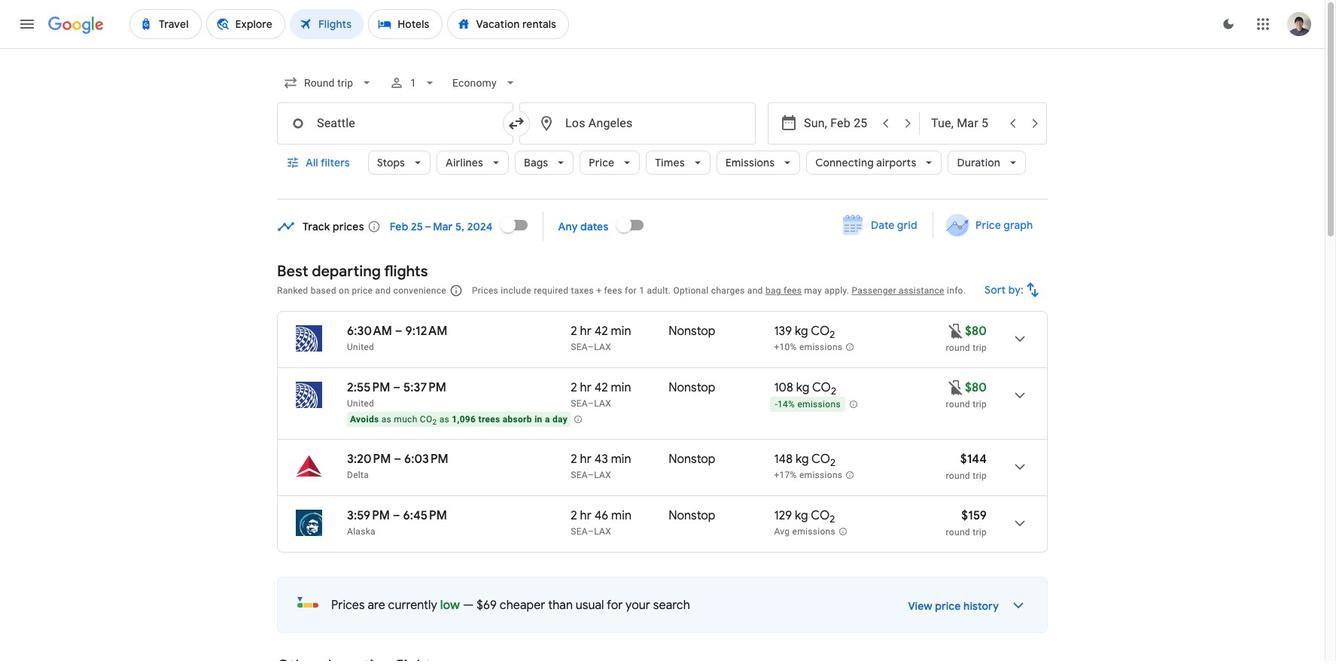 Task type: describe. For each thing, give the bounding box(es) containing it.
total duration 2 hr 42 min. element for 108
[[571, 380, 669, 398]]

139 kg co 2
[[774, 324, 835, 341]]

all filters button
[[277, 145, 362, 181]]

main menu image
[[18, 15, 36, 33]]

connecting airports
[[816, 156, 917, 169]]

nonstop for 148
[[669, 452, 716, 467]]

low
[[440, 598, 460, 613]]

connecting
[[816, 156, 874, 169]]

2024
[[467, 220, 493, 233]]

Departure time: 3:20 PM. text field
[[347, 452, 391, 467]]

prices for prices include required taxes + fees for 1 adult. optional charges and bag fees may apply. passenger assistance
[[472, 285, 499, 296]]

best departing flights
[[277, 262, 428, 281]]

connecting airports button
[[807, 145, 942, 181]]

Departure time: 6:30 AM. text field
[[347, 324, 392, 339]]

2 inside avoids as much co 2 as 1,096 trees absorb in a day
[[433, 418, 437, 427]]

sea for 9:12 am
[[571, 342, 588, 352]]

2 inside 148 kg co 2
[[831, 456, 836, 469]]

$144
[[961, 452, 987, 467]]

2 down "taxes"
[[571, 324, 577, 339]]

hr for 5:37 pm
[[580, 380, 592, 395]]

avg emissions
[[774, 527, 836, 537]]

may
[[805, 285, 822, 296]]

co for 148
[[812, 452, 831, 467]]

trip inside $159 round trip
[[973, 527, 987, 538]]

+17% emissions
[[774, 470, 843, 481]]

feb
[[390, 220, 409, 233]]

date
[[871, 218, 895, 232]]

based
[[311, 285, 336, 296]]

– inside 6:30 am – 9:12 am united
[[395, 324, 403, 339]]

price button
[[580, 145, 640, 181]]

5:37 pm
[[404, 380, 447, 395]]

lax for 6:03 pm
[[594, 470, 611, 480]]

all filters
[[306, 156, 350, 169]]

learn more about tracked prices image
[[367, 220, 381, 233]]

price graph
[[976, 218, 1033, 232]]

taxes
[[571, 285, 594, 296]]

nonstop flight. element for 148
[[669, 452, 716, 469]]

ranked
[[277, 285, 308, 296]]

2 fees from the left
[[784, 285, 802, 296]]

total duration 2 hr 42 min. element for 139
[[571, 324, 669, 341]]

adult.
[[647, 285, 671, 296]]

loading results progress bar
[[0, 48, 1325, 51]]

by:
[[1009, 283, 1024, 297]]

times
[[655, 156, 685, 169]]

swap origin and destination. image
[[508, 114, 526, 133]]

Arrival time: 6:03 PM. text field
[[404, 452, 449, 467]]

108
[[774, 380, 794, 395]]

139
[[774, 324, 792, 339]]

emissions
[[726, 156, 775, 169]]

convenience
[[394, 285, 446, 296]]

$144 round trip
[[946, 452, 987, 481]]

co for 139
[[811, 324, 830, 339]]

alaska
[[347, 526, 376, 537]]

nonstop for 139
[[669, 324, 716, 339]]

bags button
[[515, 145, 574, 181]]

3:20 pm – 6:03 pm delta
[[347, 452, 449, 480]]

total duration 2 hr 46 min. element
[[571, 508, 669, 526]]

bag
[[766, 285, 782, 296]]

flight details. leaves seattle-tacoma international airport at 3:59 pm on sunday, february 25 and arrives at los angeles international airport at 6:45 pm on sunday, february 25. image
[[1002, 505, 1038, 541]]

best departing flights main content
[[277, 207, 1048, 661]]

apply.
[[825, 285, 850, 296]]

date grid
[[871, 218, 918, 232]]

kg for 148
[[796, 452, 809, 467]]

flights
[[384, 262, 428, 281]]

any dates
[[558, 220, 609, 233]]

leaves seattle-tacoma international airport at 2:55 pm on sunday, february 25 and arrives at los angeles international airport at 5:37 pm on sunday, february 25. element
[[347, 380, 447, 395]]

80 US dollars text field
[[966, 324, 987, 339]]

129 kg co 2
[[774, 508, 835, 526]]

+17%
[[774, 470, 797, 481]]

avoids
[[350, 414, 379, 425]]

assistance
[[899, 285, 945, 296]]

in
[[535, 414, 543, 425]]

lax for 5:37 pm
[[594, 398, 611, 409]]

learn more about ranking image
[[449, 284, 463, 297]]

1 vertical spatial for
[[607, 598, 623, 613]]

round inside $159 round trip
[[946, 527, 971, 538]]

148 kg co 2
[[774, 452, 836, 469]]

– inside the 3:20 pm – 6:03 pm delta
[[394, 452, 402, 467]]

kg for 139
[[795, 324, 809, 339]]

track prices
[[303, 220, 364, 233]]

9:12 am
[[406, 324, 448, 339]]

nonstop for 108
[[669, 380, 716, 395]]

this price for this flight doesn't include overhead bin access. if you need a carry-on bag, use the bags filter to update prices. image
[[947, 322, 966, 340]]

1 button
[[384, 65, 444, 101]]

2 inside 129 kg co 2
[[830, 513, 835, 526]]

avg
[[774, 527, 790, 537]]

6:30 am – 9:12 am united
[[347, 324, 448, 352]]

than
[[548, 598, 573, 613]]

sea for 5:37 pm
[[571, 398, 588, 409]]

0 horizontal spatial price
[[352, 285, 373, 296]]

leaves seattle-tacoma international airport at 6:30 am on sunday, february 25 and arrives at los angeles international airport at 9:12 am on sunday, february 25. element
[[347, 324, 448, 339]]

159 US dollars text field
[[962, 508, 987, 523]]

on
[[339, 285, 350, 296]]

avoids as much co2 as 1096 trees absorb in a day. learn more about this calculation. image
[[574, 415, 583, 424]]

co for 108
[[812, 380, 831, 395]]

duration
[[957, 156, 1001, 169]]

flight details. leaves seattle-tacoma international airport at 3:20 pm on sunday, february 25 and arrives at los angeles international airport at 6:03 pm on sunday, february 25. image
[[1002, 449, 1038, 485]]

+
[[597, 285, 602, 296]]

charges
[[712, 285, 745, 296]]

42 for 9:12 am
[[595, 324, 608, 339]]

$80 for 139
[[966, 324, 987, 339]]

emissions for 139
[[800, 342, 843, 353]]

2 inside 2 hr 46 min sea – lax
[[571, 508, 577, 523]]

co for 129
[[811, 508, 830, 523]]

nonstop flight. element for 139
[[669, 324, 716, 341]]

2 hr 42 min sea – lax for 5:37 pm
[[571, 380, 631, 409]]

hr for 6:45 pm
[[580, 508, 592, 523]]

3:59 pm – 6:45 pm alaska
[[347, 508, 447, 537]]

1 vertical spatial price
[[935, 599, 961, 613]]

2 hr 43 min sea – lax
[[571, 452, 632, 480]]

prices
[[333, 220, 364, 233]]

your
[[626, 598, 651, 613]]

round trip for 139
[[946, 343, 987, 353]]

3:20 pm
[[347, 452, 391, 467]]

any
[[558, 220, 578, 233]]

2 hr 42 min sea – lax for 9:12 am
[[571, 324, 631, 352]]

– inside 2 hr 43 min sea – lax
[[588, 470, 594, 480]]

43
[[595, 452, 608, 467]]

are
[[368, 598, 385, 613]]

airlines button
[[437, 145, 509, 181]]

3:59 pm
[[347, 508, 390, 523]]

filters
[[321, 156, 350, 169]]

emissions down 108 kg co 2
[[798, 399, 841, 410]]

0 vertical spatial for
[[625, 285, 637, 296]]

none search field containing all filters
[[277, 65, 1048, 200]]

stops button
[[368, 145, 431, 181]]

129
[[774, 508, 792, 523]]



Task type: locate. For each thing, give the bounding box(es) containing it.
2 left 43
[[571, 452, 577, 467]]

0 horizontal spatial price
[[589, 156, 615, 169]]

1 vertical spatial prices
[[331, 598, 365, 613]]

kg
[[795, 324, 809, 339], [797, 380, 810, 395], [796, 452, 809, 467], [795, 508, 809, 523]]

2 up -14% emissions
[[831, 385, 837, 398]]

date grid button
[[832, 212, 930, 239]]

$80 for 108
[[966, 380, 987, 395]]

1 fees from the left
[[604, 285, 623, 296]]

1 and from the left
[[375, 285, 391, 296]]

emissions down 148 kg co 2
[[800, 470, 843, 481]]

bag fees button
[[766, 285, 802, 296]]

0 horizontal spatial as
[[382, 414, 392, 425]]

kg inside 108 kg co 2
[[797, 380, 810, 395]]

flight details. leaves seattle-tacoma international airport at 6:30 am on sunday, february 25 and arrives at los angeles international airport at 9:12 am on sunday, february 25. image
[[1002, 321, 1038, 357]]

kg up -14% emissions
[[797, 380, 810, 395]]

price right 'on'
[[352, 285, 373, 296]]

nonstop for 129
[[669, 508, 716, 523]]

passenger
[[852, 285, 897, 296]]

this price for this flight doesn't include overhead bin access. if you need a carry-on bag, use the bags filter to update prices. image
[[947, 378, 966, 396]]

1 horizontal spatial price
[[976, 218, 1001, 232]]

2 $80 from the top
[[966, 380, 987, 395]]

best
[[277, 262, 308, 281]]

2:55 pm – 5:37 pm united
[[347, 380, 447, 409]]

1 42 from the top
[[595, 324, 608, 339]]

co up the avg emissions
[[811, 508, 830, 523]]

round down this price for this flight doesn't include overhead bin access. if you need a carry-on bag, use the bags filter to update prices. icon
[[946, 343, 971, 353]]

1 round from the top
[[946, 343, 971, 353]]

1 vertical spatial total duration 2 hr 42 min. element
[[571, 380, 669, 398]]

min inside 2 hr 46 min sea – lax
[[612, 508, 632, 523]]

cheaper
[[500, 598, 546, 613]]

total duration 2 hr 42 min. element down + in the top of the page
[[571, 324, 669, 341]]

hr for 6:03 pm
[[580, 452, 592, 467]]

hr left 46
[[580, 508, 592, 523]]

lax for 6:45 pm
[[594, 526, 611, 537]]

42 for 5:37 pm
[[595, 380, 608, 395]]

price
[[589, 156, 615, 169], [976, 218, 1001, 232]]

emissions down 139 kg co 2
[[800, 342, 843, 353]]

1 horizontal spatial for
[[625, 285, 637, 296]]

hr down "taxes"
[[580, 324, 592, 339]]

2 lax from the top
[[594, 398, 611, 409]]

1 as from the left
[[382, 414, 392, 425]]

sea up avoids as much co2 as 1096 trees absorb in a day. learn more about this calculation. image
[[571, 398, 588, 409]]

42 down + in the top of the page
[[595, 324, 608, 339]]

1 nonstop flight. element from the top
[[669, 324, 716, 341]]

0 vertical spatial round trip
[[946, 343, 987, 353]]

kg for 129
[[795, 508, 809, 523]]

lax down + in the top of the page
[[594, 342, 611, 352]]

optional
[[674, 285, 709, 296]]

round trip
[[946, 343, 987, 353], [946, 399, 987, 410]]

1 trip from the top
[[973, 343, 987, 353]]

1 vertical spatial $80
[[966, 380, 987, 395]]

1 sea from the top
[[571, 342, 588, 352]]

2 inside 108 kg co 2
[[831, 385, 837, 398]]

– inside 2:55 pm – 5:37 pm united
[[393, 380, 401, 395]]

2 united from the top
[[347, 398, 374, 409]]

1 horizontal spatial prices
[[472, 285, 499, 296]]

1 total duration 2 hr 42 min. element from the top
[[571, 324, 669, 341]]

lax
[[594, 342, 611, 352], [594, 398, 611, 409], [594, 470, 611, 480], [594, 526, 611, 537]]

+10% emissions
[[774, 342, 843, 353]]

0 vertical spatial 2 hr 42 min sea – lax
[[571, 324, 631, 352]]

trip down 80 us dollars text field
[[973, 343, 987, 353]]

prices left are
[[331, 598, 365, 613]]

price right view
[[935, 599, 961, 613]]

fees right + in the top of the page
[[604, 285, 623, 296]]

trip down $80 text box
[[973, 399, 987, 410]]

4 nonstop from the top
[[669, 508, 716, 523]]

emissions down 129 kg co 2
[[793, 527, 836, 537]]

2 right much
[[433, 418, 437, 427]]

emissions button
[[717, 145, 801, 181]]

all
[[306, 156, 318, 169]]

2 sea from the top
[[571, 398, 588, 409]]

0 horizontal spatial 1
[[411, 77, 417, 89]]

2 as from the left
[[440, 414, 450, 425]]

leaves seattle-tacoma international airport at 3:20 pm on sunday, february 25 and arrives at los angeles international airport at 6:03 pm on sunday, february 25. element
[[347, 452, 449, 467]]

co inside avoids as much co 2 as 1,096 trees absorb in a day
[[420, 414, 433, 425]]

2 42 from the top
[[595, 380, 608, 395]]

– inside 3:59 pm – 6:45 pm alaska
[[393, 508, 400, 523]]

price for price graph
[[976, 218, 1001, 232]]

0 vertical spatial total duration 2 hr 42 min. element
[[571, 324, 669, 341]]

total duration 2 hr 42 min. element up avoids as much co2 as 1096 trees absorb in a day. learn more about this calculation. image
[[571, 380, 669, 398]]

1 horizontal spatial 1
[[639, 285, 645, 296]]

Return text field
[[932, 103, 1001, 144]]

trees
[[479, 414, 500, 425]]

80 US dollars text field
[[966, 380, 987, 395]]

kg inside 139 kg co 2
[[795, 324, 809, 339]]

1 vertical spatial 1
[[639, 285, 645, 296]]

price left graph at right
[[976, 218, 1001, 232]]

$159 round trip
[[946, 508, 987, 538]]

united inside 6:30 am – 9:12 am united
[[347, 342, 374, 352]]

0 vertical spatial united
[[347, 342, 374, 352]]

emissions for 129
[[793, 527, 836, 537]]

sea inside 2 hr 43 min sea – lax
[[571, 470, 588, 480]]

lax up 43
[[594, 398, 611, 409]]

2 hr 46 min sea – lax
[[571, 508, 632, 537]]

hr up avoids as much co2 as 1096 trees absorb in a day. learn more about this calculation. image
[[580, 380, 592, 395]]

prices for prices are currently low — $69 cheaper than usual for your search
[[331, 598, 365, 613]]

1 hr from the top
[[580, 324, 592, 339]]

as
[[382, 414, 392, 425], [440, 414, 450, 425]]

min for 129
[[612, 508, 632, 523]]

min for 108
[[611, 380, 631, 395]]

Departure time: 2:55 PM. text field
[[347, 380, 390, 395]]

co inside 129 kg co 2
[[811, 508, 830, 523]]

2 nonstop flight. element from the top
[[669, 380, 716, 398]]

0 horizontal spatial for
[[607, 598, 623, 613]]

kg up +10% emissions at the bottom of the page
[[795, 324, 809, 339]]

round trip down $80 text box
[[946, 399, 987, 410]]

1 nonstop from the top
[[669, 324, 716, 339]]

2 round from the top
[[946, 399, 971, 410]]

sea down "taxes"
[[571, 342, 588, 352]]

prices right learn more about ranking image
[[472, 285, 499, 296]]

2 total duration 2 hr 42 min. element from the top
[[571, 380, 669, 398]]

dates
[[581, 220, 609, 233]]

1 vertical spatial round trip
[[946, 399, 987, 410]]

trip
[[973, 343, 987, 353], [973, 399, 987, 410], [973, 471, 987, 481], [973, 527, 987, 538]]

hr left 43
[[580, 452, 592, 467]]

lax inside 2 hr 43 min sea – lax
[[594, 470, 611, 480]]

+10%
[[774, 342, 797, 353]]

1 horizontal spatial fees
[[784, 285, 802, 296]]

united inside 2:55 pm – 5:37 pm united
[[347, 398, 374, 409]]

1 vertical spatial 42
[[595, 380, 608, 395]]

4 trip from the top
[[973, 527, 987, 538]]

round down $159
[[946, 527, 971, 538]]

airlines
[[446, 156, 484, 169]]

2 hr 42 min sea – lax down + in the top of the page
[[571, 324, 631, 352]]

2 inside 139 kg co 2
[[830, 328, 835, 341]]

4 lax from the top
[[594, 526, 611, 537]]

1 $80 from the top
[[966, 324, 987, 339]]

emissions for 148
[[800, 470, 843, 481]]

None text field
[[277, 102, 514, 145], [520, 102, 756, 145], [277, 102, 514, 145], [520, 102, 756, 145]]

usual
[[576, 598, 604, 613]]

united for 6:30 am
[[347, 342, 374, 352]]

sea for 6:03 pm
[[571, 470, 588, 480]]

co right much
[[420, 414, 433, 425]]

2 and from the left
[[748, 285, 763, 296]]

fees right the bag
[[784, 285, 802, 296]]

sort by: button
[[979, 272, 1048, 308]]

for left adult.
[[625, 285, 637, 296]]

0 vertical spatial 1
[[411, 77, 417, 89]]

nonstop flight. element
[[669, 324, 716, 341], [669, 380, 716, 398], [669, 452, 716, 469], [669, 508, 716, 526]]

5,
[[456, 220, 465, 233]]

2 up the avg emissions
[[830, 513, 835, 526]]

co inside 148 kg co 2
[[812, 452, 831, 467]]

None field
[[277, 69, 381, 96], [447, 69, 524, 96], [277, 69, 381, 96], [447, 69, 524, 96]]

much
[[394, 414, 418, 425]]

hr inside 2 hr 43 min sea – lax
[[580, 452, 592, 467]]

1 inside popup button
[[411, 77, 417, 89]]

required
[[534, 285, 569, 296]]

$80 left flight details. leaves seattle-tacoma international airport at 6:30 am on sunday, february 25 and arrives at los angeles international airport at 9:12 am on sunday, february 25. image
[[966, 324, 987, 339]]

co up -14% emissions
[[812, 380, 831, 395]]

leaves seattle-tacoma international airport at 3:59 pm on sunday, february 25 and arrives at los angeles international airport at 6:45 pm on sunday, february 25. element
[[347, 508, 447, 523]]

nonstop flight. element for 108
[[669, 380, 716, 398]]

price inside button
[[976, 218, 1001, 232]]

1 inside best departing flights main content
[[639, 285, 645, 296]]

1 horizontal spatial and
[[748, 285, 763, 296]]

2 up +10% emissions at the bottom of the page
[[830, 328, 835, 341]]

round inside $144 round trip
[[946, 471, 971, 481]]

Departure text field
[[804, 103, 874, 144]]

round trip down 80 us dollars text field
[[946, 343, 987, 353]]

united for 2:55 pm
[[347, 398, 374, 409]]

prices
[[472, 285, 499, 296], [331, 598, 365, 613]]

1 horizontal spatial as
[[440, 414, 450, 425]]

nonstop
[[669, 324, 716, 339], [669, 380, 716, 395], [669, 452, 716, 467], [669, 508, 716, 523]]

0 vertical spatial $80
[[966, 324, 987, 339]]

for
[[625, 285, 637, 296], [607, 598, 623, 613]]

kg for 108
[[797, 380, 810, 395]]

1 lax from the top
[[594, 342, 611, 352]]

kg inside 148 kg co 2
[[796, 452, 809, 467]]

2
[[571, 324, 577, 339], [830, 328, 835, 341], [571, 380, 577, 395], [831, 385, 837, 398], [433, 418, 437, 427], [571, 452, 577, 467], [831, 456, 836, 469], [571, 508, 577, 523], [830, 513, 835, 526]]

2 up the +17% emissions
[[831, 456, 836, 469]]

price right 'bags' popup button
[[589, 156, 615, 169]]

–
[[395, 324, 403, 339], [588, 342, 594, 352], [393, 380, 401, 395], [588, 398, 594, 409], [394, 452, 402, 467], [588, 470, 594, 480], [393, 508, 400, 523], [588, 526, 594, 537]]

None search field
[[277, 65, 1048, 200]]

2 trip from the top
[[973, 399, 987, 410]]

42
[[595, 324, 608, 339], [595, 380, 608, 395]]

1 vertical spatial 2 hr 42 min sea – lax
[[571, 380, 631, 409]]

as left 1,096
[[440, 414, 450, 425]]

passenger assistance button
[[852, 285, 945, 296]]

flight details. leaves seattle-tacoma international airport at 2:55 pm on sunday, february 25 and arrives at los angeles international airport at 5:37 pm on sunday, february 25. image
[[1002, 377, 1038, 413]]

sea
[[571, 342, 588, 352], [571, 398, 588, 409], [571, 470, 588, 480], [571, 526, 588, 537]]

united down 6:30 am text box
[[347, 342, 374, 352]]

1 vertical spatial price
[[976, 218, 1001, 232]]

lax down 46
[[594, 526, 611, 537]]

departing
[[312, 262, 381, 281]]

4 hr from the top
[[580, 508, 592, 523]]

3 round from the top
[[946, 471, 971, 481]]

price for price
[[589, 156, 615, 169]]

$69
[[477, 598, 497, 613]]

– inside 2 hr 46 min sea – lax
[[588, 526, 594, 537]]

2 round trip from the top
[[946, 399, 987, 410]]

Arrival time: 9:12 AM. text field
[[406, 324, 448, 339]]

sort
[[985, 283, 1006, 297]]

lax inside 2 hr 46 min sea – lax
[[594, 526, 611, 537]]

sea inside 2 hr 46 min sea – lax
[[571, 526, 588, 537]]

3 lax from the top
[[594, 470, 611, 480]]

4 round from the top
[[946, 527, 971, 538]]

-
[[775, 399, 778, 410]]

$80 left flight details. leaves seattle-tacoma international airport at 2:55 pm on sunday, february 25 and arrives at los angeles international airport at 5:37 pm on sunday, february 25. icon
[[966, 380, 987, 395]]

co inside 139 kg co 2
[[811, 324, 830, 339]]

co up the +17% emissions
[[812, 452, 831, 467]]

144 US dollars text field
[[961, 452, 987, 467]]

1,096
[[452, 414, 476, 425]]

round down this price for this flight doesn't include overhead bin access. if you need a carry-on bag, use the bags filter to update prices. image
[[946, 399, 971, 410]]

absorb
[[503, 414, 532, 425]]

graph
[[1004, 218, 1033, 232]]

2 left 46
[[571, 508, 577, 523]]

nonstop flight. element for 129
[[669, 508, 716, 526]]

2 nonstop from the top
[[669, 380, 716, 395]]

trip down $144 text box
[[973, 471, 987, 481]]

42 up 43
[[595, 380, 608, 395]]

Departure time: 3:59 PM. text field
[[347, 508, 390, 523]]

46
[[595, 508, 609, 523]]

total duration 2 hr 43 min. element
[[571, 452, 669, 469]]

view
[[909, 599, 933, 613]]

Arrival time: 6:45 PM. text field
[[403, 508, 447, 523]]

148
[[774, 452, 793, 467]]

united up avoids
[[347, 398, 374, 409]]

history
[[964, 599, 999, 613]]

co up +10% emissions at the bottom of the page
[[811, 324, 830, 339]]

0 vertical spatial price
[[589, 156, 615, 169]]

hr for 9:12 am
[[580, 324, 592, 339]]

fees
[[604, 285, 623, 296], [784, 285, 802, 296]]

kg up the avg emissions
[[795, 508, 809, 523]]

1 horizontal spatial price
[[935, 599, 961, 613]]

for left your
[[607, 598, 623, 613]]

Arrival time: 5:37 PM. text field
[[404, 380, 447, 395]]

as left much
[[382, 414, 392, 425]]

108 kg co 2
[[774, 380, 837, 398]]

4 nonstop flight. element from the top
[[669, 508, 716, 526]]

sea down total duration 2 hr 43 min. element
[[571, 470, 588, 480]]

$80
[[966, 324, 987, 339], [966, 380, 987, 395]]

2 hr from the top
[[580, 380, 592, 395]]

kg inside 129 kg co 2
[[795, 508, 809, 523]]

min for 139
[[611, 324, 631, 339]]

3 hr from the top
[[580, 452, 592, 467]]

track
[[303, 220, 330, 233]]

hr inside 2 hr 46 min sea – lax
[[580, 508, 592, 523]]

change appearance image
[[1211, 6, 1247, 42]]

view price history
[[909, 599, 999, 613]]

3 trip from the top
[[973, 471, 987, 481]]

price graph button
[[937, 212, 1045, 239]]

total duration 2 hr 42 min. element
[[571, 324, 669, 341], [571, 380, 669, 398]]

min inside 2 hr 43 min sea – lax
[[611, 452, 632, 467]]

2 hr 42 min sea – lax up avoids as much co2 as 1096 trees absorb in a day. learn more about this calculation. image
[[571, 380, 631, 409]]

round trip for 108
[[946, 399, 987, 410]]

times button
[[646, 145, 711, 181]]

view price history image
[[1001, 587, 1037, 624]]

min for 148
[[611, 452, 632, 467]]

delta
[[347, 470, 369, 480]]

round down $144 text box
[[946, 471, 971, 481]]

1 round trip from the top
[[946, 343, 987, 353]]

min
[[611, 324, 631, 339], [611, 380, 631, 395], [611, 452, 632, 467], [612, 508, 632, 523]]

trip down $159
[[973, 527, 987, 538]]

3 nonstop flight. element from the top
[[669, 452, 716, 469]]

4 sea from the top
[[571, 526, 588, 537]]

0 horizontal spatial prices
[[331, 598, 365, 613]]

1 united from the top
[[347, 342, 374, 352]]

ranked based on price and convenience
[[277, 285, 446, 296]]

search
[[653, 598, 690, 613]]

trip inside $144 round trip
[[973, 471, 987, 481]]

and down flights
[[375, 285, 391, 296]]

price
[[352, 285, 373, 296], [935, 599, 961, 613]]

-14% emissions
[[775, 399, 841, 410]]

0 vertical spatial 42
[[595, 324, 608, 339]]

0 vertical spatial price
[[352, 285, 373, 296]]

co inside 108 kg co 2
[[812, 380, 831, 395]]

kg up the +17% emissions
[[796, 452, 809, 467]]

currently
[[388, 598, 437, 613]]

0 horizontal spatial fees
[[604, 285, 623, 296]]

sea down total duration 2 hr 46 min. element
[[571, 526, 588, 537]]

day
[[553, 414, 568, 425]]

2 2 hr 42 min sea – lax from the top
[[571, 380, 631, 409]]

avoids as much co 2 as 1,096 trees absorb in a day
[[350, 414, 568, 427]]

2 inside 2 hr 43 min sea – lax
[[571, 452, 577, 467]]

stops
[[377, 156, 405, 169]]

lax for 9:12 am
[[594, 342, 611, 352]]

6:03 pm
[[404, 452, 449, 467]]

find the best price region
[[277, 207, 1048, 251]]

3 sea from the top
[[571, 470, 588, 480]]

1 vertical spatial united
[[347, 398, 374, 409]]

3 nonstop from the top
[[669, 452, 716, 467]]

duration button
[[948, 145, 1027, 181]]

2 up avoids as much co2 as 1096 trees absorb in a day. learn more about this calculation. image
[[571, 380, 577, 395]]

a
[[545, 414, 550, 425]]

1 2 hr 42 min sea – lax from the top
[[571, 324, 631, 352]]

0 vertical spatial prices
[[472, 285, 499, 296]]

and left the bag
[[748, 285, 763, 296]]

6:30 am
[[347, 324, 392, 339]]

25 – mar
[[411, 220, 453, 233]]

0 horizontal spatial and
[[375, 285, 391, 296]]

lax down 43
[[594, 470, 611, 480]]

sea for 6:45 pm
[[571, 526, 588, 537]]

price inside popup button
[[589, 156, 615, 169]]



Task type: vqa. For each thing, say whether or not it's contained in the screenshot.
1st United from the bottom of the Best departing flights MAIN CONTENT
yes



